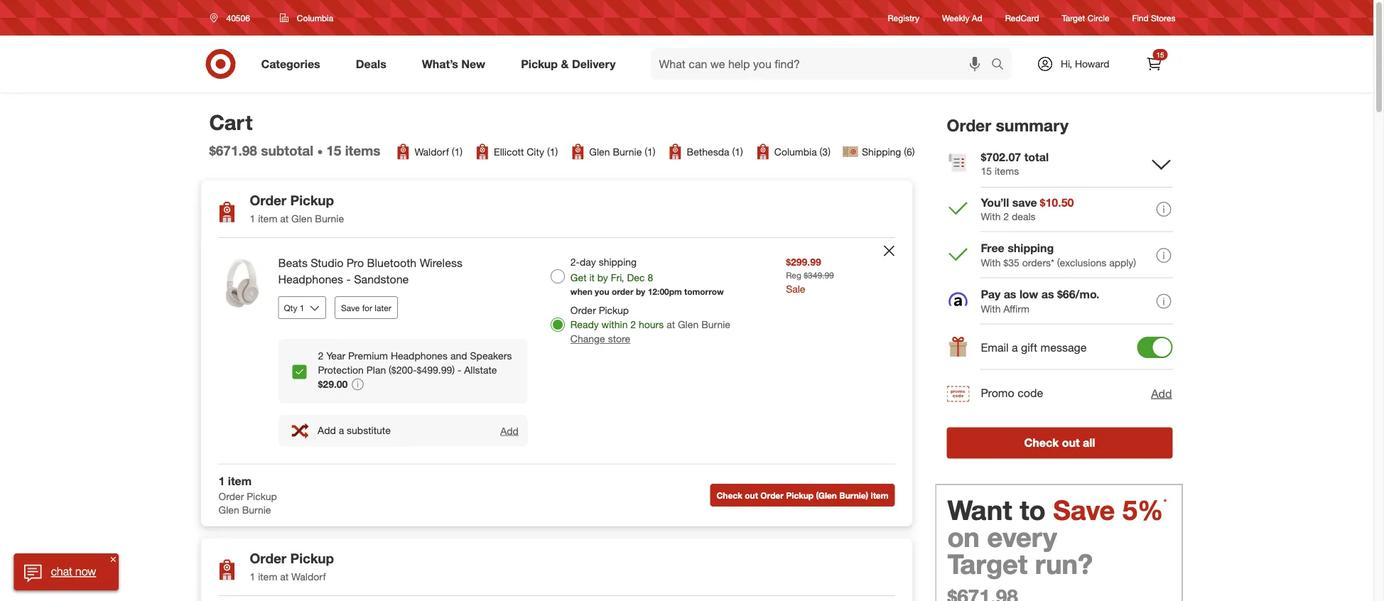 Task type: locate. For each thing, give the bounding box(es) containing it.
1 horizontal spatial add
[[500, 425, 519, 437]]

with inside "pay as low as $66/mo. with affirm"
[[981, 303, 1001, 315]]

1 vertical spatial at
[[667, 319, 675, 331]]

$499.99)
[[417, 364, 455, 376]]

premium
[[348, 350, 388, 362]]

*
[[1164, 497, 1167, 508]]

every
[[988, 520, 1057, 554]]

cart
[[209, 109, 253, 135]]

1 for order pickup 1 item at glen burnie
[[250, 213, 255, 225]]

columbia inside list
[[775, 145, 817, 158]]

with down you'll
[[981, 210, 1001, 223]]

hi, howard
[[1061, 58, 1110, 70]]

as right the low
[[1042, 288, 1054, 302]]

item inside 1 item order pickup glen burnie
[[228, 474, 252, 488]]

1 inside order pickup 1 item at glen burnie
[[250, 213, 255, 225]]

$299.99 reg $349.99 sale
[[786, 256, 834, 295]]

1 horizontal spatial 15
[[981, 165, 992, 177]]

0 vertical spatial 2
[[1004, 210, 1009, 223]]

2 vertical spatial 1
[[250, 571, 255, 583]]

2 vertical spatial with
[[981, 303, 1001, 315]]

15 for 15 items
[[326, 142, 341, 159]]

$299.99
[[786, 256, 822, 268]]

want
[[948, 493, 1013, 526]]

15
[[1157, 50, 1165, 59], [326, 142, 341, 159], [981, 165, 992, 177]]

2
[[1004, 210, 1009, 223], [631, 319, 636, 331], [318, 350, 324, 362]]

registry link
[[888, 12, 920, 24]]

what's new
[[422, 57, 486, 71]]

3 with from the top
[[981, 303, 1001, 315]]

0 vertical spatial save
[[341, 302, 360, 313]]

0 vertical spatial waldorf
[[415, 145, 449, 158]]

1 horizontal spatial headphones
[[391, 350, 448, 362]]

waldorf inside list
[[415, 145, 449, 158]]

pickup & delivery link
[[509, 48, 634, 80]]

0 vertical spatial -
[[347, 273, 351, 286]]

affirm
[[1004, 303, 1030, 315]]

chat now dialog
[[14, 554, 119, 591]]

0 horizontal spatial 2
[[318, 350, 324, 362]]

reg
[[786, 270, 802, 281]]

0 horizontal spatial target
[[948, 547, 1028, 581]]

1 vertical spatial by
[[636, 286, 646, 297]]

1 vertical spatial for
[[689, 526, 701, 538]]

What can we help you find? suggestions appear below search field
[[651, 48, 995, 80]]

at inside order pickup 1 item at waldorf
[[280, 571, 289, 583]]

burnie)
[[840, 490, 869, 501]]

1 horizontal spatial target
[[1062, 12, 1086, 23]]

2 for pickup
[[631, 319, 636, 331]]

None radio
[[551, 269, 565, 284]]

a left substitute
[[339, 424, 344, 437]]

columbia left (3) at the top right of page
[[775, 145, 817, 158]]

0 horizontal spatial 15
[[326, 142, 341, 159]]

plan
[[367, 364, 386, 376]]

(1) right city
[[547, 145, 558, 158]]

columbia (3)
[[775, 145, 831, 158]]

sale
[[786, 282, 806, 295]]

for left the later
[[362, 302, 372, 313]]

order pickup 1 item at glen burnie
[[250, 192, 344, 225]]

headphones inside beats studio pro bluetooth wireless headphones - sandstone
[[278, 273, 343, 286]]

with down free
[[981, 256, 1001, 269]]

1 vertical spatial check
[[717, 490, 743, 501]]

2 (1) from the left
[[547, 145, 558, 158]]

0 horizontal spatial add
[[318, 424, 336, 437]]

pro
[[347, 256, 364, 270]]

protection
[[318, 364, 364, 376]]

apply)
[[1110, 256, 1137, 269]]

columbia button
[[271, 5, 343, 31]]

item
[[258, 213, 277, 225], [228, 474, 252, 488], [871, 490, 889, 501], [258, 571, 277, 583]]

glen
[[589, 145, 610, 158], [291, 213, 312, 225], [678, 319, 699, 331], [219, 504, 239, 517]]

now
[[75, 565, 96, 579]]

1 vertical spatial items
[[995, 165, 1019, 177]]

0 horizontal spatial a
[[339, 424, 344, 437]]

0 horizontal spatial out
[[745, 490, 758, 501]]

12:00pm
[[648, 286, 682, 297]]

0 vertical spatial check
[[1025, 436, 1059, 450]]

1 horizontal spatial waldorf
[[415, 145, 449, 158]]

1 horizontal spatial items
[[995, 165, 1019, 177]]

headphones up ($200-
[[391, 350, 448, 362]]

howard
[[1075, 58, 1110, 70]]

($200-
[[389, 364, 417, 376]]

city
[[527, 145, 544, 158]]

at
[[280, 213, 289, 225], [667, 319, 675, 331], [280, 571, 289, 583]]

waldorf
[[415, 145, 449, 158], [291, 571, 326, 583]]

pickup inside check out order pickup (glen burnie) item button
[[786, 490, 814, 501]]

0 vertical spatial with
[[981, 210, 1001, 223]]

1 horizontal spatial save
[[1053, 493, 1115, 526]]

0 vertical spatial 1
[[250, 213, 255, 225]]

columbia up categories "link" at left top
[[297, 12, 334, 23]]

for left later. on the right bottom of page
[[689, 526, 701, 538]]

40506
[[226, 12, 250, 23]]

2 horizontal spatial 2
[[1004, 210, 1009, 223]]

1 inside order pickup 1 item at waldorf
[[250, 571, 255, 583]]

0 vertical spatial 15
[[1157, 50, 1165, 59]]

cart item ready to fulfill group
[[202, 238, 912, 464], [202, 596, 912, 601]]

1 horizontal spatial as
[[1042, 288, 1054, 302]]

affirm image
[[947, 291, 970, 313], [949, 293, 968, 306]]

0 vertical spatial shipping
[[1008, 241, 1054, 255]]

headphones inside 2 year premium headphones and speakers protection plan ($200-$499.99) - allstate
[[391, 350, 448, 362]]

code
[[1018, 386, 1044, 400]]

order inside the order pickup ready within 2 hours at glen burnie change store
[[571, 304, 596, 317]]

order inside order pickup 1 item at glen burnie
[[250, 192, 287, 209]]

1 vertical spatial 1
[[219, 474, 225, 488]]

2 for save
[[1004, 210, 1009, 223]]

gift
[[1021, 341, 1038, 354]]

2 with from the top
[[981, 256, 1001, 269]]

1 vertical spatial out
[[745, 490, 758, 501]]

check up later. on the right bottom of page
[[717, 490, 743, 501]]

2 left hours
[[631, 319, 636, 331]]

save right to
[[1053, 493, 1115, 526]]

0 vertical spatial columbia
[[297, 12, 334, 23]]

target circle link
[[1062, 12, 1110, 24]]

$671.98
[[209, 142, 257, 159]]

1 horizontal spatial 2
[[631, 319, 636, 331]]

$349.99
[[804, 270, 834, 281]]

pickup inside order pickup 1 item at glen burnie
[[290, 192, 334, 209]]

order inside button
[[761, 490, 784, 501]]

1 vertical spatial waldorf
[[291, 571, 326, 583]]

0 horizontal spatial headphones
[[278, 273, 343, 286]]

a left gift
[[1012, 341, 1018, 354]]

and
[[451, 350, 467, 362]]

- down pro
[[347, 273, 351, 286]]

1 vertical spatial a
[[339, 424, 344, 437]]

cart item ready to fulfill group containing beats studio pro bluetooth wireless headphones - sandstone
[[202, 238, 912, 464]]

as up affirm
[[1004, 288, 1017, 302]]

1 vertical spatial columbia
[[775, 145, 817, 158]]

0 vertical spatial for
[[362, 302, 372, 313]]

1 vertical spatial shipping
[[599, 256, 637, 268]]

2 vertical spatial 15
[[981, 165, 992, 177]]

save for later
[[341, 302, 392, 313]]

new
[[462, 57, 486, 71]]

0 vertical spatial headphones
[[278, 273, 343, 286]]

items
[[345, 142, 381, 159], [995, 165, 1019, 177]]

on
[[948, 520, 980, 554]]

0 horizontal spatial -
[[347, 273, 351, 286]]

- inside beats studio pro bluetooth wireless headphones - sandstone
[[347, 273, 351, 286]]

when
[[571, 286, 593, 297]]

a inside cart item ready to fulfill group
[[339, 424, 344, 437]]

1 vertical spatial -
[[458, 364, 462, 376]]

0 vertical spatial cart item ready to fulfill group
[[202, 238, 912, 464]]

15 inside 15 link
[[1157, 50, 1165, 59]]

15 for 15
[[1157, 50, 1165, 59]]

2 cart item ready to fulfill group from the top
[[202, 596, 912, 601]]

check left all
[[1025, 436, 1059, 450]]

0 vertical spatial by
[[598, 272, 608, 284]]

2 as from the left
[[1042, 288, 1054, 302]]

1 with from the top
[[981, 210, 1001, 223]]

beats studio pro bluetooth wireless headphones - sandstone
[[278, 256, 463, 286]]

to
[[1020, 493, 1046, 526]]

add for the right add button
[[1152, 387, 1172, 400]]

1 vertical spatial add button
[[500, 424, 519, 438]]

list
[[395, 143, 915, 160]]

target down want
[[948, 547, 1028, 581]]

at inside order pickup 1 item at glen burnie
[[280, 213, 289, 225]]

2 left deals
[[1004, 210, 1009, 223]]

0 horizontal spatial check
[[717, 490, 743, 501]]

1 vertical spatial 2
[[631, 319, 636, 331]]

1 horizontal spatial by
[[636, 286, 646, 297]]

order summary
[[947, 115, 1069, 135]]

15 down $702.07
[[981, 165, 992, 177]]

0 vertical spatial at
[[280, 213, 289, 225]]

order
[[947, 115, 992, 135], [250, 192, 287, 209], [571, 304, 596, 317], [219, 490, 244, 502], [761, 490, 784, 501], [250, 550, 287, 567]]

beats
[[278, 256, 308, 270]]

0 horizontal spatial items
[[345, 142, 381, 159]]

1 horizontal spatial out
[[1062, 436, 1080, 450]]

columbia inside dropdown button
[[297, 12, 334, 23]]

target left circle
[[1062, 12, 1086, 23]]

(1) left ellicott
[[452, 145, 463, 158]]

40506 button
[[201, 5, 265, 31]]

shipping up orders* at the right of page
[[1008, 241, 1054, 255]]

check
[[1025, 436, 1059, 450], [717, 490, 743, 501]]

- down "and"
[[458, 364, 462, 376]]

for inside button
[[362, 302, 372, 313]]

1 horizontal spatial check
[[1025, 436, 1059, 450]]

1 horizontal spatial a
[[1012, 341, 1018, 354]]

bluetooth
[[367, 256, 417, 270]]

(1) right bethesda
[[732, 145, 743, 158]]

0 horizontal spatial shipping
[[599, 256, 637, 268]]

1 cart item ready to fulfill group from the top
[[202, 238, 912, 464]]

free
[[981, 241, 1005, 255]]

1 horizontal spatial add button
[[1151, 385, 1173, 402]]

2 left year
[[318, 350, 324, 362]]

email a gift message
[[981, 341, 1087, 354]]

weekly ad link
[[942, 12, 983, 24]]

item inside order pickup 1 item at waldorf
[[258, 571, 277, 583]]

save for later button
[[335, 296, 398, 319]]

later.
[[704, 526, 725, 538]]

1 vertical spatial headphones
[[391, 350, 448, 362]]

check out all
[[1025, 436, 1096, 450]]

2 vertical spatial 2
[[318, 350, 324, 362]]

wireless
[[420, 256, 463, 270]]

order inside 1 item order pickup glen burnie
[[219, 490, 244, 502]]

2 horizontal spatial 15
[[1157, 50, 1165, 59]]

2 horizontal spatial add
[[1152, 387, 1172, 400]]

1 vertical spatial target
[[948, 547, 1028, 581]]

0 vertical spatial target
[[1062, 12, 1086, 23]]

15 right subtotal
[[326, 142, 341, 159]]

shipping up the fri, at the left
[[599, 256, 637, 268]]

ad
[[972, 12, 983, 23]]

(1) left bethesda
[[645, 145, 656, 158]]

by
[[598, 272, 608, 284], [636, 286, 646, 297]]

search
[[985, 58, 1019, 72]]

headphones down studio
[[278, 273, 343, 286]]

all
[[1083, 436, 1096, 450]]

1 horizontal spatial shipping
[[1008, 241, 1054, 255]]

with down pay
[[981, 303, 1001, 315]]

0 horizontal spatial as
[[1004, 288, 1017, 302]]

0 horizontal spatial save
[[341, 302, 360, 313]]

15 down stores
[[1157, 50, 1165, 59]]

0 horizontal spatial columbia
[[297, 12, 334, 23]]

by down 'dec'
[[636, 286, 646, 297]]

1 horizontal spatial for
[[689, 526, 701, 538]]

0 vertical spatial a
[[1012, 341, 1018, 354]]

1 vertical spatial with
[[981, 256, 1001, 269]]

allstate
[[464, 364, 497, 376]]

what's
[[422, 57, 458, 71]]

you'll
[[981, 195, 1009, 209]]

bethesda
[[687, 145, 730, 158]]

save left the later
[[341, 302, 360, 313]]

4 (1) from the left
[[732, 145, 743, 158]]

0 horizontal spatial for
[[362, 302, 372, 313]]

1 horizontal spatial columbia
[[775, 145, 817, 158]]

columbia
[[297, 12, 334, 23], [775, 145, 817, 158]]

out for 1
[[745, 490, 758, 501]]

0 vertical spatial add button
[[1151, 385, 1173, 402]]

1 horizontal spatial -
[[458, 364, 462, 376]]

order inside order pickup 1 item at waldorf
[[250, 550, 287, 567]]

columbia for columbia
[[297, 12, 334, 23]]

substitute
[[347, 424, 391, 437]]

2 inside the order pickup ready within 2 hours at glen burnie change store
[[631, 319, 636, 331]]

target inside on every target run?
[[948, 547, 1028, 581]]

1 vertical spatial 15
[[326, 142, 341, 159]]

0 vertical spatial out
[[1062, 436, 1080, 450]]

by right the it
[[598, 272, 608, 284]]

with inside you'll save $10.50 with 2 deals
[[981, 210, 1001, 223]]

0 horizontal spatial waldorf
[[291, 571, 326, 583]]

add button
[[1151, 385, 1173, 402], [500, 424, 519, 438]]

1 vertical spatial cart item ready to fulfill group
[[202, 596, 912, 601]]

on every target run?
[[948, 520, 1093, 581]]

1
[[250, 213, 255, 225], [219, 474, 225, 488], [250, 571, 255, 583]]

change
[[571, 333, 605, 345]]

2 vertical spatial at
[[280, 571, 289, 583]]

2-day shipping get it by fri, dec 8 when you order by 12:00pm tomorrow
[[571, 256, 724, 297]]

2 inside you'll save $10.50 with 2 deals
[[1004, 210, 1009, 223]]



Task type: describe. For each thing, give the bounding box(es) containing it.
columbia for columbia (3)
[[775, 145, 817, 158]]

check for 1
[[717, 490, 743, 501]]

glen burnie (1)
[[589, 145, 656, 158]]

a for email
[[1012, 341, 1018, 354]]

pickup inside order pickup 1 item at waldorf
[[290, 550, 334, 567]]

order for order pickup 1 item at glen burnie
[[250, 192, 287, 209]]

a for add
[[339, 424, 344, 437]]

ellicott city (1)
[[494, 145, 558, 158]]

$66/mo.
[[1058, 288, 1100, 302]]

check for order summary
[[1025, 436, 1059, 450]]

pickup & delivery
[[521, 57, 616, 71]]

waldorf inside order pickup 1 item at waldorf
[[291, 571, 326, 583]]

burnie inside order pickup 1 item at glen burnie
[[315, 213, 344, 225]]

registry
[[888, 12, 920, 23]]

fri,
[[611, 272, 624, 284]]

bethesda (1)
[[687, 145, 743, 158]]

stores
[[1151, 12, 1176, 23]]

&
[[561, 57, 569, 71]]

subtotal
[[261, 142, 314, 159]]

pickup inside the order pickup ready within 2 hours at glen burnie change store
[[599, 304, 629, 317]]

what's new link
[[410, 48, 503, 80]]

(6)
[[904, 145, 915, 158]]

total
[[1025, 150, 1049, 164]]

pickup inside 1 item order pickup glen burnie
[[247, 490, 277, 502]]

$29.00
[[318, 378, 348, 390]]

Store pickup radio
[[551, 318, 565, 332]]

ready
[[571, 319, 599, 331]]

0 vertical spatial items
[[345, 142, 381, 159]]

summary
[[996, 115, 1069, 135]]

deals link
[[344, 48, 404, 80]]

sandstone
[[354, 273, 409, 286]]

check out order pickup (glen burnie) item
[[717, 490, 889, 501]]

save inside button
[[341, 302, 360, 313]]

at for order pickup 1 item at waldorf
[[280, 571, 289, 583]]

burnie inside 1 item order pickup glen burnie
[[242, 504, 271, 517]]

circle
[[1088, 12, 1110, 23]]

1 (1) from the left
[[452, 145, 463, 158]]

0 horizontal spatial add button
[[500, 424, 519, 438]]

with inside free shipping with $35 orders* (exclusions apply)
[[981, 256, 1001, 269]]

order for order pickup 1 item at waldorf
[[250, 550, 287, 567]]

out for order summary
[[1062, 436, 1080, 450]]

chat now
[[51, 565, 96, 579]]

tomorrow
[[685, 286, 724, 297]]

message
[[1041, 341, 1087, 354]]

burnie inside list
[[613, 145, 642, 158]]

ellicott
[[494, 145, 524, 158]]

$702.07
[[981, 150, 1022, 164]]

orders*
[[1023, 256, 1055, 269]]

pay
[[981, 288, 1001, 302]]

item inside order pickup 1 item at glen burnie
[[258, 213, 277, 225]]

1 vertical spatial save
[[1053, 493, 1115, 526]]

shipping
[[862, 145, 902, 158]]

beats studio pro bluetooth wireless headphones - sandstone link
[[278, 255, 528, 288]]

glen inside order pickup 1 item at glen burnie
[[291, 213, 312, 225]]

year
[[326, 350, 346, 362]]

hi,
[[1061, 58, 1073, 70]]

at inside the order pickup ready within 2 hours at glen burnie change store
[[667, 319, 675, 331]]

chat
[[51, 565, 72, 579]]

find stores link
[[1133, 12, 1176, 24]]

order for order summary
[[947, 115, 992, 135]]

it
[[590, 272, 595, 284]]

shipping inside 2-day shipping get it by fri, dec 8 when you order by 12:00pm tomorrow
[[599, 256, 637, 268]]

glen inside 1 item order pickup glen burnie
[[219, 504, 239, 517]]

you
[[595, 286, 610, 297]]

promo
[[981, 386, 1015, 400]]

$671.98 subtotal
[[209, 142, 314, 159]]

0 horizontal spatial by
[[598, 272, 608, 284]]

none radio inside cart item ready to fulfill group
[[551, 269, 565, 284]]

list containing waldorf (1)
[[395, 143, 915, 160]]

order
[[612, 286, 634, 297]]

weekly ad
[[942, 12, 983, 23]]

removed
[[594, 526, 633, 538]]

you'll save $10.50 with 2 deals
[[981, 195, 1074, 223]]

waldorf (1)
[[415, 145, 463, 158]]

email
[[981, 341, 1009, 354]]

15 inside "$702.07 total 15 items"
[[981, 165, 992, 177]]

1 inside 1 item order pickup glen burnie
[[219, 474, 225, 488]]

✕ button
[[107, 554, 119, 565]]

add for left add button
[[500, 425, 519, 437]]

find stores
[[1133, 12, 1176, 23]]

saved
[[659, 526, 686, 538]]

pay as low as $66/mo. with affirm
[[981, 288, 1100, 315]]

add for add a substitute
[[318, 424, 336, 437]]

speakers
[[470, 350, 512, 362]]

at for order pickup 1 item at glen burnie
[[280, 213, 289, 225]]

glen inside the order pickup ready within 2 hours at glen burnie change store
[[678, 319, 699, 331]]

target circle
[[1062, 12, 1110, 23]]

shipping inside free shipping with $35 orders* (exclusions apply)
[[1008, 241, 1054, 255]]

chat now button
[[14, 554, 119, 591]]

Service plan for Beats Studio Pro Bluetooth Wireless Headphones - Sandstone checkbox
[[292, 365, 307, 379]]

order for order pickup ready within 2 hours at glen burnie change store
[[571, 304, 596, 317]]

cart item ready to fulfill group for order pickup 1 item at waldorf
[[202, 596, 912, 601]]

find
[[1133, 12, 1149, 23]]

hours
[[639, 319, 664, 331]]

beats studio pro bluetooth wireless headphones - sandstone image
[[213, 255, 270, 312]]

save
[[1013, 195, 1037, 209]]

2-
[[571, 256, 580, 268]]

shipping (6)
[[862, 145, 915, 158]]

5%
[[1123, 493, 1164, 526]]

deals
[[1012, 210, 1036, 223]]

item
[[571, 526, 591, 538]]

cart item ready to fulfill group for order pickup 1 item at glen burnie
[[202, 238, 912, 464]]

2 inside 2 year premium headphones and speakers protection plan ($200-$499.99) - allstate
[[318, 350, 324, 362]]

categories link
[[249, 48, 338, 80]]

burnie inside the order pickup ready within 2 hours at glen burnie change store
[[702, 319, 731, 331]]

studio
[[311, 256, 344, 270]]

want to save 5% *
[[948, 493, 1167, 526]]

redcard
[[1006, 12, 1040, 23]]

day
[[580, 256, 596, 268]]

- inside 2 year premium headphones and speakers protection plan ($200-$499.99) - allstate
[[458, 364, 462, 376]]

3 (1) from the left
[[645, 145, 656, 158]]

1 for order pickup 1 item at waldorf
[[250, 571, 255, 583]]

deals
[[356, 57, 386, 71]]

promo code
[[981, 386, 1044, 400]]

low
[[1020, 288, 1039, 302]]

2 year premium headphones and speakers protection plan ($200-$499.99) - allstate
[[318, 350, 512, 376]]

pickup inside pickup & delivery link
[[521, 57, 558, 71]]

item inside button
[[871, 490, 889, 501]]

items inside "$702.07 total 15 items"
[[995, 165, 1019, 177]]

1 item order pickup glen burnie
[[219, 474, 277, 517]]

1 as from the left
[[1004, 288, 1017, 302]]

delivery
[[572, 57, 616, 71]]

get
[[571, 272, 587, 284]]



Task type: vqa. For each thing, say whether or not it's contained in the screenshot.
the left 
no



